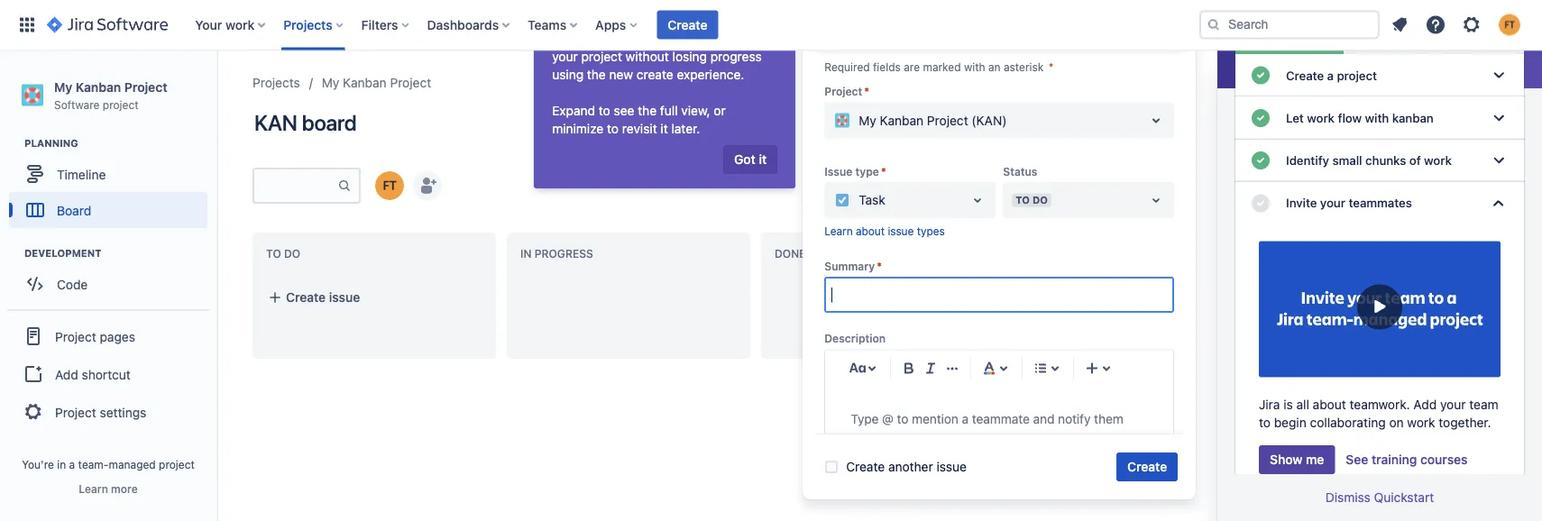 Task type: locate. For each thing, give the bounding box(es) containing it.
do down status
[[1033, 194, 1048, 206]]

checked image left invite
[[1250, 192, 1272, 214]]

0 horizontal spatial it
[[661, 121, 668, 136]]

1 vertical spatial checked image
[[1250, 107, 1272, 129]]

board
[[57, 203, 91, 218]]

experience.
[[677, 67, 744, 82]]

teams
[[528, 17, 567, 32]]

checked image inside "invite your teammates" 'dropdown button'
[[1250, 192, 1272, 214]]

kanban inside 'my kanban project software project'
[[76, 79, 121, 94]]

to for expand
[[607, 121, 619, 136]]

your inside the jira is all about teamwork. add your team to begin collaborating on work together.
[[1441, 397, 1466, 412]]

0 horizontal spatial learn
[[79, 483, 108, 495]]

it down full
[[661, 121, 668, 136]]

about up collaborating
[[1313, 397, 1347, 412]]

automations menu button icon image
[[1088, 99, 1110, 120]]

work right on
[[1408, 415, 1436, 430]]

1 horizontal spatial about
[[1313, 397, 1347, 412]]

your
[[552, 49, 578, 64], [1321, 196, 1346, 210], [1441, 397, 1466, 412]]

kanban
[[343, 75, 387, 90], [76, 79, 121, 94], [880, 112, 924, 127]]

1 vertical spatial issue
[[329, 290, 360, 305]]

learn inside button
[[79, 483, 108, 495]]

1 horizontal spatial do
[[1033, 194, 1048, 206]]

summary *
[[825, 260, 882, 272]]

1 vertical spatial projects
[[253, 75, 300, 90]]

learn down team-
[[79, 483, 108, 495]]

in up without
[[626, 31, 636, 46]]

2 horizontal spatial issue
[[937, 460, 967, 475]]

text styles image
[[847, 357, 869, 379]]

0 vertical spatial create button
[[657, 10, 719, 39]]

add right teamwork.
[[1414, 397, 1437, 412]]

0 vertical spatial issue
[[888, 224, 914, 237]]

work inside primary element
[[225, 17, 255, 32]]

view,
[[681, 103, 710, 118]]

in right you're
[[57, 458, 66, 471]]

checked image inside let work flow with kanban dropdown button
[[1250, 107, 1272, 129]]

1 horizontal spatial a
[[1328, 68, 1334, 83]]

1 horizontal spatial the
[[638, 103, 657, 118]]

1 horizontal spatial in
[[626, 31, 636, 46]]

projects inside dropdown button
[[283, 17, 333, 32]]

you're in a team-managed project
[[22, 458, 195, 471]]

2 vertical spatial issue
[[937, 460, 967, 475]]

project up 'let work flow with kanban'
[[1337, 68, 1378, 83]]

progress bar
[[1236, 45, 1525, 54]]

Search this board text field
[[254, 170, 337, 202]]

dismiss
[[1326, 490, 1371, 505]]

your work
[[195, 17, 255, 32]]

3 checked image from the top
[[1250, 192, 1272, 214]]

0 vertical spatial a
[[1328, 68, 1334, 83]]

expand to see the full view, or minimize to revisit it later. got it
[[552, 103, 767, 167]]

checked image down search field
[[1250, 65, 1272, 86]]

0 vertical spatial with
[[964, 60, 986, 73]]

kanban for my kanban project (kan)
[[880, 112, 924, 127]]

0 horizontal spatial do
[[284, 248, 301, 260]]

in
[[521, 248, 532, 260]]

more
[[111, 483, 138, 495]]

0 vertical spatial add
[[55, 367, 78, 382]]

work right let
[[1307, 111, 1335, 125]]

your inside multitasking made easy create work in context and navigate your project without losing progress using the new create experience.
[[552, 49, 578, 64]]

0 vertical spatial in
[[626, 31, 636, 46]]

my down the 'project *'
[[859, 112, 876, 127]]

kan
[[254, 110, 297, 135]]

collaborating
[[1310, 415, 1386, 430]]

of
[[1410, 153, 1421, 168]]

checked image left let
[[1250, 107, 1272, 129]]

project
[[390, 75, 431, 90], [124, 79, 167, 94], [825, 85, 863, 98], [927, 112, 968, 127], [55, 329, 96, 344], [55, 405, 96, 420]]

1 vertical spatial a
[[69, 458, 75, 471]]

add shortcut
[[55, 367, 131, 382]]

context
[[639, 31, 683, 46]]

to down see
[[607, 121, 619, 136]]

project left sidebar navigation icon
[[124, 79, 167, 94]]

marked
[[923, 60, 961, 73]]

on
[[1390, 415, 1404, 430]]

about inside the jira is all about teamwork. add your team to begin collaborating on work together.
[[1313, 397, 1347, 412]]

to down jira
[[1259, 415, 1271, 430]]

kanban for my kanban project software project
[[76, 79, 121, 94]]

1 vertical spatial to
[[607, 121, 619, 136]]

pages
[[100, 329, 135, 344]]

with inside dropdown button
[[1365, 111, 1390, 125]]

another
[[888, 460, 933, 475]]

done
[[775, 248, 806, 260]]

1 vertical spatial the
[[638, 103, 657, 118]]

chevron image
[[1489, 150, 1510, 171], [1489, 192, 1510, 214]]

create
[[668, 17, 708, 32], [552, 31, 591, 46], [1286, 68, 1324, 83], [286, 290, 326, 305], [846, 460, 885, 475], [1128, 460, 1167, 475]]

1 horizontal spatial learn
[[825, 224, 853, 237]]

my kanban project (kan)
[[859, 112, 1007, 127]]

1 vertical spatial chevron image
[[1489, 107, 1510, 129]]

learn about issue types link
[[825, 224, 945, 237]]

issue inside button
[[329, 290, 360, 305]]

me
[[1306, 452, 1325, 467]]

fields
[[873, 60, 901, 73]]

1 horizontal spatial your
[[1321, 196, 1346, 210]]

to down the search this board text field
[[266, 248, 281, 260]]

checked image for invite
[[1250, 192, 1272, 214]]

planning
[[24, 138, 78, 149]]

2 vertical spatial checked image
[[1250, 192, 1272, 214]]

1 vertical spatial add
[[1414, 397, 1437, 412]]

create inside dropdown button
[[1286, 68, 1324, 83]]

got
[[734, 152, 756, 167]]

0 horizontal spatial to do
[[266, 248, 301, 260]]

1 horizontal spatial it
[[759, 152, 767, 167]]

small
[[1333, 153, 1363, 168]]

my for my kanban project software project
[[54, 79, 72, 94]]

identify
[[1286, 153, 1330, 168]]

project settings
[[55, 405, 146, 420]]

chevron image inside identify small chunks of work dropdown button
[[1489, 150, 1510, 171]]

1 chevron image from the top
[[1489, 65, 1510, 86]]

development
[[24, 248, 101, 260]]

chevron image inside create a project dropdown button
[[1489, 65, 1510, 86]]

group
[[7, 310, 209, 438]]

project right software
[[103, 98, 139, 111]]

to inside the jira is all about teamwork. add your team to begin collaborating on work together.
[[1259, 415, 1271, 430]]

checked image inside create a project dropdown button
[[1250, 65, 1272, 86]]

1 vertical spatial in
[[57, 458, 66, 471]]

0 vertical spatial chevron image
[[1489, 150, 1510, 171]]

2 chevron image from the top
[[1489, 192, 1510, 214]]

1 checked image from the top
[[1250, 65, 1272, 86]]

my up software
[[54, 79, 72, 94]]

in inside multitasking made easy create work in context and navigate your project without losing progress using the new create experience.
[[626, 31, 636, 46]]

kanban up board
[[343, 75, 387, 90]]

invite your teammates button
[[1236, 182, 1525, 225]]

2 vertical spatial your
[[1441, 397, 1466, 412]]

0 vertical spatial checked image
[[1250, 65, 1272, 86]]

projects
[[283, 17, 333, 32], [253, 75, 300, 90]]

kanban up software
[[76, 79, 121, 94]]

to down status
[[1016, 194, 1030, 206]]

a left team-
[[69, 458, 75, 471]]

2 checked image from the top
[[1250, 107, 1272, 129]]

play video image
[[1358, 285, 1403, 330]]

0 vertical spatial projects
[[283, 17, 333, 32]]

work down multitasking
[[594, 31, 622, 46]]

with left an
[[964, 60, 986, 73]]

0 horizontal spatial kanban
[[76, 79, 121, 94]]

2 horizontal spatial your
[[1441, 397, 1466, 412]]

my inside 'my kanban project software project'
[[54, 79, 72, 94]]

code
[[57, 277, 88, 292]]

projects up 'kan'
[[253, 75, 300, 90]]

0 vertical spatial the
[[587, 67, 606, 82]]

required fields are marked with an asterisk *
[[825, 60, 1054, 73]]

team-
[[78, 458, 109, 471]]

lists image
[[1030, 357, 1052, 379]]

project inside 'my kanban project software project'
[[124, 79, 167, 94]]

status
[[1003, 165, 1038, 177]]

1 vertical spatial your
[[1321, 196, 1346, 210]]

learn for learn more
[[79, 483, 108, 495]]

with
[[964, 60, 986, 73], [1365, 111, 1390, 125]]

issue
[[888, 224, 914, 237], [329, 290, 360, 305], [937, 460, 967, 475]]

timeline
[[57, 167, 106, 182]]

see
[[614, 103, 634, 118]]

project inside multitasking made easy create work in context and navigate your project without losing progress using the new create experience.
[[581, 49, 622, 64]]

settings image
[[1461, 14, 1483, 36]]

to do down status
[[1016, 194, 1048, 206]]

jira is all about teamwork. add your team to begin collaborating on work together.
[[1259, 397, 1499, 430]]

let work flow with kanban button
[[1236, 97, 1525, 139]]

checked image
[[1250, 150, 1272, 171]]

checked image
[[1250, 65, 1272, 86], [1250, 107, 1272, 129], [1250, 192, 1272, 214]]

to
[[1016, 194, 1030, 206], [266, 248, 281, 260]]

0 horizontal spatial your
[[552, 49, 578, 64]]

0 horizontal spatial create button
[[657, 10, 719, 39]]

to do up create issue
[[266, 248, 301, 260]]

1 horizontal spatial with
[[1365, 111, 1390, 125]]

add left shortcut
[[55, 367, 78, 382]]

the up revisit
[[638, 103, 657, 118]]

0 vertical spatial learn
[[825, 224, 853, 237]]

the left "new"
[[587, 67, 606, 82]]

create inside multitasking made easy create work in context and navigate your project without losing progress using the new create experience.
[[552, 31, 591, 46]]

1 vertical spatial chevron image
[[1489, 192, 1510, 214]]

1 horizontal spatial kanban
[[343, 75, 387, 90]]

in
[[626, 31, 636, 46], [57, 458, 66, 471]]

1 horizontal spatial to
[[1016, 194, 1030, 206]]

projects up projects link
[[283, 17, 333, 32]]

my for my kanban project (kan)
[[859, 112, 876, 127]]

multitasking made easy create work in context and navigate your project without losing progress using the new create experience.
[[552, 1, 762, 82]]

chevron image for identify small chunks of work
[[1489, 150, 1510, 171]]

None text field
[[826, 278, 1173, 311]]

your up using
[[552, 49, 578, 64]]

1 vertical spatial to
[[266, 248, 281, 260]]

task
[[859, 192, 885, 207]]

1 vertical spatial create button
[[1117, 453, 1178, 482]]

a up 'let work flow with kanban'
[[1328, 68, 1334, 83]]

1 vertical spatial learn
[[79, 483, 108, 495]]

1 horizontal spatial to do
[[1016, 194, 1048, 206]]

notifications image
[[1389, 14, 1411, 36]]

jira
[[1259, 397, 1281, 412]]

open image for my kanban project (kan)
[[1146, 109, 1167, 131]]

open image
[[1146, 109, 1167, 131], [967, 189, 989, 211], [1146, 189, 1167, 211]]

1 vertical spatial it
[[759, 152, 767, 167]]

about
[[856, 224, 885, 237], [1313, 397, 1347, 412]]

learn more
[[79, 483, 138, 495]]

summary
[[825, 260, 875, 272]]

2 horizontal spatial my
[[859, 112, 876, 127]]

chevron image down the your profile and settings icon on the right top of page
[[1489, 65, 1510, 86]]

2 horizontal spatial kanban
[[880, 112, 924, 127]]

1 horizontal spatial issue
[[888, 224, 914, 237]]

0 horizontal spatial about
[[856, 224, 885, 237]]

chevron image inside let work flow with kanban dropdown button
[[1489, 107, 1510, 129]]

0 vertical spatial to
[[1016, 194, 1030, 206]]

learn up summary
[[825, 224, 853, 237]]

group containing project pages
[[7, 310, 209, 438]]

kanban down "are"
[[880, 112, 924, 127]]

to left see
[[599, 103, 610, 118]]

group
[[942, 180, 977, 191]]

to do
[[1016, 194, 1048, 206], [266, 248, 301, 260]]

about down task
[[856, 224, 885, 237]]

learn for learn about issue types
[[825, 224, 853, 237]]

0 horizontal spatial with
[[964, 60, 986, 73]]

2 chevron image from the top
[[1489, 107, 1510, 129]]

to
[[599, 103, 610, 118], [607, 121, 619, 136], [1259, 415, 1271, 430]]

minimize
[[552, 121, 604, 136]]

project up "new"
[[581, 49, 622, 64]]

1 vertical spatial with
[[1365, 111, 1390, 125]]

your right invite
[[1321, 196, 1346, 210]]

help image
[[1425, 14, 1447, 36]]

1 vertical spatial to do
[[266, 248, 301, 260]]

to for jira
[[1259, 415, 1271, 430]]

2 vertical spatial to
[[1259, 415, 1271, 430]]

apps button
[[590, 10, 644, 39]]

banner
[[0, 0, 1543, 51]]

work inside the jira is all about teamwork. add your team to begin collaborating on work together.
[[1408, 415, 1436, 430]]

with right flow
[[1365, 111, 1390, 125]]

0 horizontal spatial my
[[54, 79, 72, 94]]

your up together.
[[1441, 397, 1466, 412]]

my up board
[[322, 75, 340, 90]]

0 vertical spatial about
[[856, 224, 885, 237]]

chevron image right kanban
[[1489, 107, 1510, 129]]

expand
[[552, 103, 595, 118]]

1 vertical spatial about
[[1313, 397, 1347, 412]]

it right 'got'
[[759, 152, 767, 167]]

it
[[661, 121, 668, 136], [759, 152, 767, 167]]

a
[[1328, 68, 1334, 83], [69, 458, 75, 471]]

0 horizontal spatial a
[[69, 458, 75, 471]]

0 horizontal spatial the
[[587, 67, 606, 82]]

chevron image for create a project
[[1489, 65, 1510, 86]]

my for my kanban project
[[322, 75, 340, 90]]

0 horizontal spatial issue
[[329, 290, 360, 305]]

project right "managed"
[[159, 458, 195, 471]]

1 horizontal spatial my
[[322, 75, 340, 90]]

0 vertical spatial chevron image
[[1489, 65, 1510, 86]]

chevron image
[[1489, 65, 1510, 86], [1489, 107, 1510, 129]]

1 chevron image from the top
[[1489, 150, 1510, 171]]

open image for task
[[967, 189, 989, 211]]

work right your
[[225, 17, 255, 32]]

more formatting image
[[942, 357, 963, 379]]

0 horizontal spatial add
[[55, 367, 78, 382]]

filters button
[[356, 10, 416, 39]]

1 vertical spatial do
[[284, 248, 301, 260]]

sidebar navigation image
[[197, 72, 236, 108]]

projects for the projects dropdown button
[[283, 17, 333, 32]]

training
[[1372, 452, 1418, 467]]

do up create issue
[[284, 248, 301, 260]]

chunks
[[1366, 153, 1407, 168]]

1 horizontal spatial add
[[1414, 397, 1437, 412]]

projects button
[[278, 10, 351, 39]]

issue
[[825, 165, 853, 177]]

0 vertical spatial your
[[552, 49, 578, 64]]

all
[[1297, 397, 1310, 412]]

a inside dropdown button
[[1328, 68, 1334, 83]]

funky town image
[[375, 171, 404, 200]]

jira software image
[[47, 14, 168, 36], [47, 14, 168, 36]]

made
[[654, 1, 699, 22]]



Task type: vqa. For each thing, say whether or not it's contained in the screenshot.
Save as in the top of the page
no



Task type: describe. For each thing, give the bounding box(es) containing it.
show me
[[1270, 452, 1325, 467]]

project down required
[[825, 85, 863, 98]]

create a project
[[1286, 68, 1378, 83]]

dismiss quickstart
[[1326, 490, 1435, 505]]

projects for projects link
[[253, 75, 300, 90]]

0 vertical spatial it
[[661, 121, 668, 136]]

create button inside primary element
[[657, 10, 719, 39]]

my kanban project
[[322, 75, 431, 90]]

* right asterisk
[[1049, 60, 1054, 73]]

see training courses
[[1346, 452, 1468, 467]]

0 vertical spatial to do
[[1016, 194, 1048, 206]]

development group
[[9, 246, 216, 308]]

create a project button
[[1236, 54, 1525, 97]]

insights button
[[1088, 171, 1182, 200]]

invite
[[1286, 196, 1318, 210]]

add shortcut button
[[7, 357, 209, 393]]

insights image
[[1098, 175, 1120, 197]]

project up the add shortcut
[[55, 329, 96, 344]]

code link
[[9, 266, 207, 302]]

issue type *
[[825, 165, 886, 177]]

board
[[302, 110, 357, 135]]

an
[[989, 60, 1001, 73]]

bold ⌘b image
[[899, 357, 920, 379]]

and
[[686, 31, 708, 46]]

project down the add shortcut
[[55, 405, 96, 420]]

work inside dropdown button
[[1307, 111, 1335, 125]]

show
[[1270, 452, 1303, 467]]

dashboards
[[427, 17, 499, 32]]

or
[[714, 103, 726, 118]]

revisit
[[622, 121, 657, 136]]

identify small chunks of work
[[1286, 153, 1452, 168]]

begin
[[1274, 415, 1307, 430]]

project inside create a project dropdown button
[[1337, 68, 1378, 83]]

0 vertical spatial do
[[1033, 194, 1048, 206]]

play invite your teammates video image
[[1259, 234, 1501, 385]]

create
[[637, 67, 673, 82]]

0 horizontal spatial to
[[266, 248, 281, 260]]

software
[[54, 98, 100, 111]]

add inside the jira is all about teamwork. add your team to begin collaborating on work together.
[[1414, 397, 1437, 412]]

group by
[[942, 180, 993, 191]]

quickstart
[[1374, 490, 1435, 505]]

team
[[1470, 397, 1499, 412]]

projects link
[[253, 72, 300, 94]]

project pages
[[55, 329, 135, 344]]

teams button
[[522, 10, 585, 39]]

see training courses link
[[1344, 446, 1470, 474]]

courses
[[1421, 452, 1468, 467]]

project inside 'my kanban project software project'
[[103, 98, 139, 111]]

learn about issue types
[[825, 224, 945, 237]]

is
[[1284, 397, 1293, 412]]

project down filters popup button
[[390, 75, 431, 90]]

dismiss quickstart link
[[1326, 490, 1435, 505]]

using
[[552, 67, 584, 82]]

identify small chunks of work button
[[1236, 139, 1525, 182]]

managed
[[109, 458, 156, 471]]

project left "(kan)"
[[927, 112, 968, 127]]

types
[[917, 224, 945, 237]]

chevron image for let work flow with kanban
[[1489, 107, 1510, 129]]

primary element
[[11, 0, 1200, 50]]

development image
[[3, 243, 24, 265]]

* down required
[[864, 85, 870, 98]]

work inside multitasking made easy create work in context and navigate your project without losing progress using the new create experience.
[[594, 31, 622, 46]]

the inside expand to see the full view, or minimize to revisit it later. got it
[[638, 103, 657, 118]]

my kanban project software project
[[54, 79, 167, 111]]

teammates
[[1349, 196, 1413, 210]]

banner containing your work
[[0, 0, 1543, 51]]

progress
[[710, 49, 762, 64]]

description
[[825, 332, 886, 345]]

1 horizontal spatial create button
[[1117, 453, 1178, 482]]

(kan)
[[972, 112, 1007, 127]]

losing
[[672, 49, 707, 64]]

by
[[980, 180, 993, 191]]

add inside button
[[55, 367, 78, 382]]

video poster image
[[1259, 234, 1501, 385]]

together.
[[1439, 415, 1492, 430]]

let
[[1286, 111, 1304, 125]]

your work button
[[190, 10, 273, 39]]

appswitcher icon image
[[16, 14, 38, 36]]

full
[[660, 103, 678, 118]]

my kanban project link
[[322, 72, 431, 94]]

filters
[[361, 17, 398, 32]]

Search field
[[1200, 10, 1380, 39]]

multitasking
[[552, 1, 650, 22]]

in progress
[[521, 248, 593, 260]]

* right summary
[[877, 260, 882, 272]]

star kan board image
[[1119, 99, 1140, 121]]

chevron image for invite your teammates
[[1489, 192, 1510, 214]]

timeline link
[[9, 156, 207, 192]]

issue for create another issue
[[937, 460, 967, 475]]

insights
[[1124, 178, 1171, 193]]

checked image for let
[[1250, 107, 1272, 129]]

issue for learn about issue types
[[888, 224, 914, 237]]

create inside primary element
[[668, 17, 708, 32]]

create issue
[[286, 290, 360, 305]]

shortcut
[[82, 367, 131, 382]]

italic ⌘i image
[[920, 357, 942, 379]]

let work flow with kanban
[[1286, 111, 1434, 125]]

invite your teammates
[[1286, 196, 1413, 210]]

add people image
[[417, 175, 438, 197]]

search image
[[1207, 18, 1221, 32]]

are
[[904, 60, 920, 73]]

0 horizontal spatial in
[[57, 458, 66, 471]]

dashboards button
[[422, 10, 517, 39]]

kanban for my kanban project
[[343, 75, 387, 90]]

learn more button
[[79, 482, 138, 496]]

show me button
[[1259, 446, 1335, 474]]

* right the type
[[881, 165, 886, 177]]

project *
[[825, 85, 870, 98]]

planning image
[[3, 133, 24, 154]]

see
[[1346, 452, 1369, 467]]

your profile and settings image
[[1499, 14, 1521, 36]]

project settings link
[[7, 393, 209, 432]]

easy
[[703, 1, 740, 22]]

new
[[609, 67, 633, 82]]

teamwork.
[[1350, 397, 1411, 412]]

the inside multitasking made easy create work in context and navigate your project without losing progress using the new create experience.
[[587, 67, 606, 82]]

Description - Main content area, start typing to enter text. text field
[[851, 408, 1148, 451]]

planning group
[[9, 136, 216, 234]]

0 vertical spatial to
[[599, 103, 610, 118]]

your inside "invite your teammates" 'dropdown button'
[[1321, 196, 1346, 210]]

work right of
[[1425, 153, 1452, 168]]

checked image for create
[[1250, 65, 1272, 86]]



